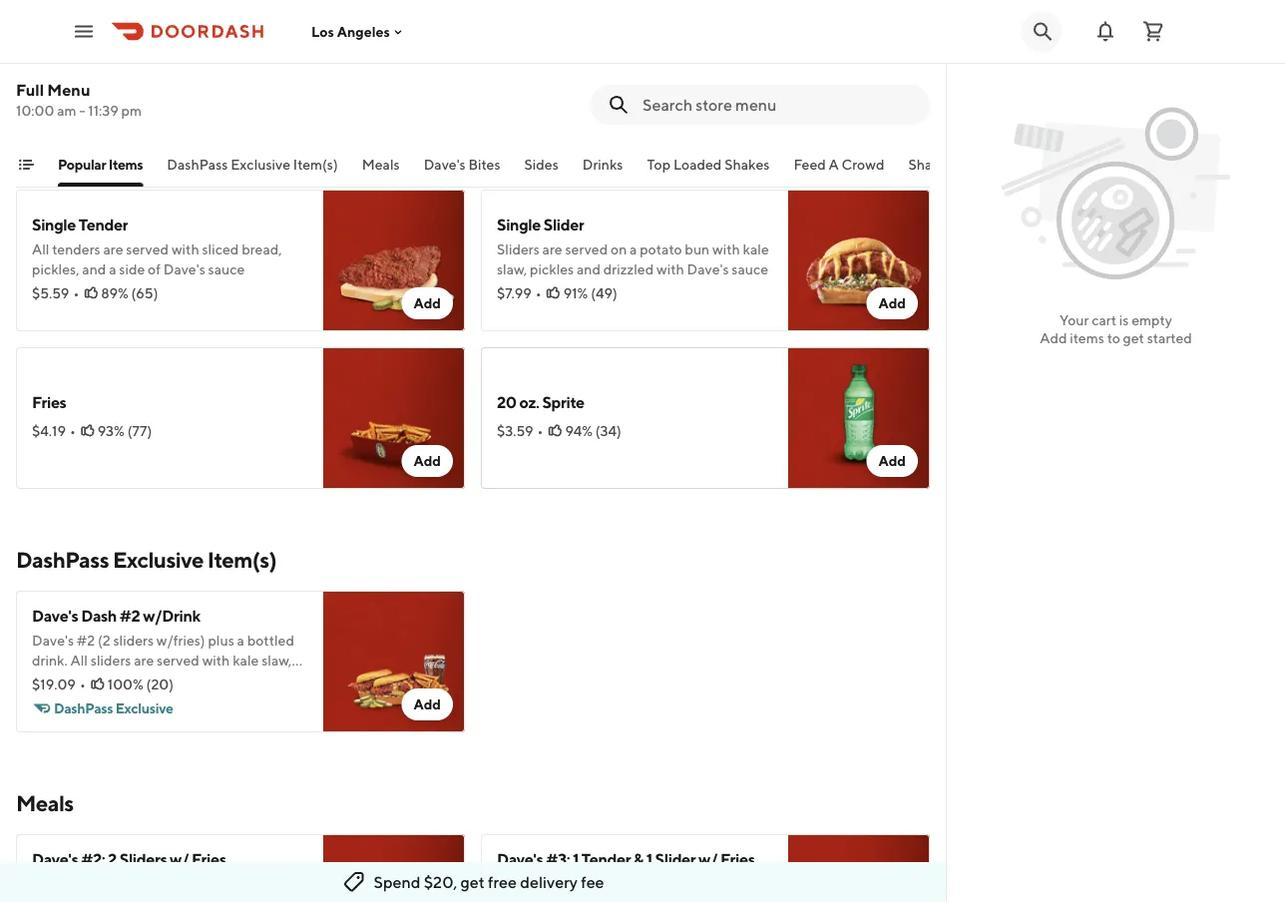 Task type: vqa. For each thing, say whether or not it's contained in the screenshot.
Dave's Dash #2 w/Drink Dave's #2 (2 sliders w/fries) plus a bottled drink.  All sliders are served with kale slaw, pickles, a drizzle of Dave's sauce, and a side of Dave's sauce.
yes



Task type: locate. For each thing, give the bounding box(es) containing it.
1 horizontal spatial get
[[1123, 330, 1145, 346]]

1 horizontal spatial slider
[[544, 215, 584, 234]]

0 vertical spatial item(s)
[[293, 156, 338, 173]]

w/ inside "dave's #3: 1 tender & 1 slider w/ fries sliders are served on a potato bun with kale slaw, pickles and drizzled with dave's sauc"
[[699, 850, 718, 869]]

are inside dave's #4: 1 slider with fries sliders are served on a potato bun with kale slaw, pickles and drizzled with dave's sauce
[[77, 83, 97, 100]]

1 shakes from the left
[[725, 156, 770, 173]]

1 vertical spatial all
[[70, 652, 88, 669]]

exclusive up bread, in the top left of the page
[[231, 156, 290, 173]]

and right sauce, at the left
[[240, 672, 264, 689]]

potato inside dave's #4: 1 slider with fries sliders are served on a potato bun with kale slaw, pickles and drizzled with dave's sauce
[[175, 83, 217, 100]]

served down w/fries)
[[157, 652, 199, 669]]

dave's #2:     2 sliders w/ fries sliders are served on a potato bun with kale slaw, pickles and drizzled with dave's sauce
[[32, 850, 304, 902]]

dashpass down $19.09 •
[[54, 700, 113, 717]]

tender up tenders
[[79, 215, 128, 234]]

plus
[[208, 632, 234, 649]]

your cart is empty add items to get started
[[1040, 312, 1192, 346]]

1 vertical spatial dashpass exclusive item(s)
[[16, 547, 277, 573]]

drizzled inside dave's #4: 1 slider with fries sliders are served on a potato bun with kale slaw, pickles and drizzled with dave's sauce
[[139, 103, 189, 120]]

tender inside "dave's #3: 1 tender & 1 slider w/ fries sliders are served on a potato bun with kale slaw, pickles and drizzled with dave's sauc"
[[582, 850, 631, 869]]

dave's
[[32, 57, 78, 76], [222, 103, 264, 120], [424, 156, 466, 173], [163, 261, 205, 277], [687, 261, 729, 277], [32, 606, 78, 625], [32, 632, 74, 649], [153, 672, 194, 689], [48, 692, 90, 709], [32, 850, 78, 869], [497, 850, 543, 869], [222, 896, 264, 902], [687, 896, 729, 902]]

add
[[414, 295, 441, 311], [879, 295, 906, 311], [1040, 330, 1067, 346], [414, 453, 441, 469], [879, 453, 906, 469], [414, 696, 441, 713]]

& inside "dave's #3: 1 tender & 1 slider w/ fries sliders are served on a potato bun with kale slaw, pickles and drizzled with dave's sauc"
[[634, 850, 644, 869]]

1 horizontal spatial w/
[[699, 850, 718, 869]]

and up 91% (49)
[[577, 261, 601, 277]]

1 horizontal spatial all
[[70, 652, 88, 669]]

91% (49)
[[564, 285, 618, 301]]

bun inside single slider sliders are served on a potato bun with kale slaw, pickles and drizzled with dave's sauce
[[685, 241, 710, 257]]

a inside single tender all tenders are served with sliced bread, pickles, and a side of dave's sauce
[[109, 261, 116, 277]]

1 for slider
[[108, 57, 114, 76]]

items
[[1070, 330, 1105, 346]]

0 vertical spatial #2
[[120, 606, 140, 625]]

on
[[146, 83, 162, 100], [611, 241, 627, 257], [146, 876, 162, 892], [611, 876, 627, 892]]

slider inside "dave's #3: 1 tender & 1 slider w/ fries sliders are served on a potato bun with kale slaw, pickles and drizzled with dave's sauc"
[[655, 850, 696, 869]]

1 horizontal spatial &
[[634, 850, 644, 869]]

0 vertical spatial get
[[1123, 330, 1145, 346]]

single inside single slider sliders are served on a potato bun with kale slaw, pickles and drizzled with dave's sauce
[[497, 215, 541, 234]]

Item Search search field
[[643, 94, 914, 116]]

pickles,
[[32, 261, 79, 277], [32, 672, 79, 689]]

0 vertical spatial meals
[[362, 156, 400, 173]]

2 vertical spatial exclusive
[[115, 700, 173, 717]]

of
[[148, 261, 161, 277], [137, 672, 150, 689], [32, 692, 45, 709]]

sliders right (2
[[113, 632, 154, 649]]

are inside dave's dash #2 w/drink dave's #2 (2 sliders w/fries) plus a bottled drink.  all sliders are served with kale slaw, pickles, a drizzle of dave's sauce, and a side of dave's sauce.
[[134, 652, 154, 669]]

1 vertical spatial &
[[634, 850, 644, 869]]

side up 89% (65)
[[119, 261, 145, 277]]

dave's inside button
[[424, 156, 466, 173]]

dashpass exclusive item(s) up bread, in the top left of the page
[[167, 156, 338, 173]]

served down 2
[[100, 876, 143, 892]]

93%
[[98, 423, 125, 439]]

of right drizzle
[[137, 672, 150, 689]]

potato
[[175, 83, 217, 100], [640, 241, 682, 257], [175, 876, 217, 892], [640, 876, 682, 892]]

exclusive inside button
[[231, 156, 290, 173]]

(77)
[[127, 423, 152, 439]]

dashpass
[[167, 156, 228, 173], [16, 547, 109, 573], [54, 700, 113, 717]]

0 horizontal spatial 1
[[108, 57, 114, 76]]

and right '-'
[[112, 103, 136, 120]]

&
[[530, 77, 540, 96], [634, 850, 644, 869]]

1 horizontal spatial #2
[[120, 606, 140, 625]]

a inside "dave's #2:     2 sliders w/ fries sliders are served on a potato bun with kale slaw, pickles and drizzled with dave's sauce"
[[165, 876, 172, 892]]

1 inside dave's #4: 1 slider with fries sliders are served on a potato bun with kale slaw, pickles and drizzled with dave's sauce
[[108, 57, 114, 76]]

2 vertical spatial of
[[32, 692, 45, 709]]

exclusive down 100% (20)
[[115, 700, 173, 717]]

0 horizontal spatial slider
[[117, 57, 158, 76]]

served up 91% (49)
[[565, 241, 608, 257]]

• for single slider
[[536, 285, 542, 301]]

& right #3:
[[634, 850, 644, 869]]

0 vertical spatial tender
[[79, 215, 128, 234]]

side
[[119, 261, 145, 277], [277, 672, 303, 689]]

2
[[108, 850, 117, 869]]

1 w/ from the left
[[170, 850, 189, 869]]

1 vertical spatial tender
[[582, 850, 631, 869]]

sliders
[[32, 83, 75, 100], [497, 241, 540, 257], [120, 850, 167, 869], [32, 876, 75, 892], [497, 876, 540, 892]]

all right drink.
[[70, 652, 88, 669]]

0 vertical spatial pickles,
[[32, 261, 79, 277]]

1 vertical spatial exclusive
[[113, 547, 204, 573]]

0 horizontal spatial meals
[[16, 790, 74, 816]]

sauce inside single tender all tenders are served with sliced bread, pickles, and a side of dave's sauce
[[208, 261, 245, 277]]

dashpass exclusive
[[54, 700, 173, 717]]

1 vertical spatial slider
[[544, 215, 584, 234]]

shakes inside "button"
[[725, 156, 770, 173]]

0 horizontal spatial all
[[32, 241, 49, 257]]

pickles
[[65, 103, 109, 120], [530, 261, 574, 277], [65, 896, 109, 902], [530, 896, 574, 902]]

1 horizontal spatial single
[[497, 215, 541, 234]]

$3.59
[[497, 423, 534, 439]]

dave's dash #2 w/drink dave's #2 (2 sliders w/fries) plus a bottled drink.  all sliders are served with kale slaw, pickles, a drizzle of dave's sauce, and a side of dave's sauce.
[[32, 606, 303, 709]]

1 vertical spatial side
[[277, 672, 303, 689]]

2 w/ from the left
[[699, 850, 718, 869]]

cart
[[1092, 312, 1117, 328]]

dave's dash #2 w/drink image
[[323, 591, 465, 733]]

2 shakes from the left
[[909, 156, 954, 173]]

pickles down #2:
[[65, 896, 109, 902]]

• right $19.09
[[80, 676, 86, 693]]

and down tenders
[[82, 261, 106, 277]]

shakes button
[[909, 155, 954, 187]]

$7.99
[[497, 285, 532, 301]]

(103)
[[595, 107, 627, 124]]

kale inside dave's #4: 1 slider with fries sliders are served on a potato bun with kale slaw, pickles and drizzled with dave's sauce
[[278, 83, 304, 100]]

1 single from the left
[[32, 215, 76, 234]]

bites
[[469, 156, 501, 173]]

(65)
[[131, 285, 158, 301]]

0 horizontal spatial tender
[[79, 215, 128, 234]]

mac & cheese image
[[788, 32, 930, 174]]

single up tenders
[[32, 215, 76, 234]]

0 vertical spatial all
[[32, 241, 49, 257]]

0 vertical spatial side
[[119, 261, 145, 277]]

shakes right loaded on the right top of page
[[725, 156, 770, 173]]

1 horizontal spatial shakes
[[909, 156, 954, 173]]

pickles, inside single tender all tenders are served with sliced bread, pickles, and a side of dave's sauce
[[32, 261, 79, 277]]

#2 left (2
[[77, 632, 95, 649]]

item(s) inside button
[[293, 156, 338, 173]]

0 horizontal spatial w/
[[170, 850, 189, 869]]

and inside single tender all tenders are served with sliced bread, pickles, and a side of dave's sauce
[[82, 261, 106, 277]]

add for single slider
[[879, 295, 906, 311]]

angeles
[[337, 23, 390, 40]]

slaw, inside single slider sliders are served on a potato bun with kale slaw, pickles and drizzled with dave's sauce
[[497, 261, 527, 277]]

all
[[32, 241, 49, 257], [70, 652, 88, 669]]

with inside single tender all tenders are served with sliced bread, pickles, and a side of dave's sauce
[[172, 241, 199, 257]]

0 vertical spatial slider
[[117, 57, 158, 76]]

dashpass up dash
[[16, 547, 109, 573]]

1 vertical spatial get
[[461, 873, 485, 892]]

on inside "dave's #2:     2 sliders w/ fries sliders are served on a potato bun with kale slaw, pickles and drizzled with dave's sauce"
[[146, 876, 162, 892]]

pickles inside "dave's #3: 1 tender & 1 slider w/ fries sliders are served on a potato bun with kale slaw, pickles and drizzled with dave's sauc"
[[530, 896, 574, 902]]

bun inside dave's #4: 1 slider with fries sliders are served on a potato bun with kale slaw, pickles and drizzled with dave's sauce
[[220, 83, 245, 100]]

free
[[488, 873, 517, 892]]

• for single tender
[[73, 285, 79, 301]]

• right $5.59
[[73, 285, 79, 301]]

are
[[77, 83, 97, 100], [103, 241, 123, 257], [543, 241, 563, 257], [134, 652, 154, 669], [77, 876, 97, 892], [543, 876, 563, 892]]

& right mac
[[530, 77, 540, 96]]

meals
[[362, 156, 400, 173], [16, 790, 74, 816]]

0 horizontal spatial shakes
[[725, 156, 770, 173]]

91%
[[564, 285, 588, 301]]

add button for dave's dash #2 w/drink
[[402, 689, 453, 721]]

#3:
[[546, 850, 570, 869]]

of up (65)
[[148, 261, 161, 277]]

1 vertical spatial #2
[[77, 632, 95, 649]]

add button
[[402, 287, 453, 319], [867, 287, 918, 319], [402, 445, 453, 477], [867, 445, 918, 477], [402, 689, 453, 721]]

pickles up 91%
[[530, 261, 574, 277]]

1 vertical spatial meals
[[16, 790, 74, 816]]

served down #3:
[[565, 876, 608, 892]]

0 horizontal spatial single
[[32, 215, 76, 234]]

dashpass inside dashpass exclusive item(s) button
[[167, 156, 228, 173]]

dave's #2:     2 sliders w/ fries image
[[323, 834, 465, 902]]

tender up the fee
[[582, 850, 631, 869]]

and down the fee
[[577, 896, 601, 902]]

item(s) left meals button
[[293, 156, 338, 173]]

add button for single slider
[[867, 287, 918, 319]]

feed
[[794, 156, 826, 173]]

0 vertical spatial exclusive
[[231, 156, 290, 173]]

dashpass right items
[[167, 156, 228, 173]]

1 horizontal spatial 1
[[573, 850, 579, 869]]

dashpass exclusive item(s)
[[167, 156, 338, 173], [16, 547, 277, 573]]

served inside dave's dash #2 w/drink dave's #2 (2 sliders w/fries) plus a bottled drink.  all sliders are served with kale slaw, pickles, a drizzle of dave's sauce, and a side of dave's sauce.
[[157, 652, 199, 669]]

of down drink.
[[32, 692, 45, 709]]

sliders up drizzle
[[91, 652, 131, 669]]

0 vertical spatial &
[[530, 77, 540, 96]]

drizzled
[[139, 103, 189, 120], [604, 261, 654, 277], [139, 896, 189, 902], [604, 896, 654, 902]]

1 horizontal spatial tender
[[582, 850, 631, 869]]

$5.59 •
[[32, 285, 79, 301]]

drizzled inside "dave's #3: 1 tender & 1 slider w/ fries sliders are served on a potato bun with kale slaw, pickles and drizzled with dave's sauc"
[[604, 896, 654, 902]]

#2 right dash
[[120, 606, 140, 625]]

a inside "dave's #3: 1 tender & 1 slider w/ fries sliders are served on a potato bun with kale slaw, pickles and drizzled with dave's sauc"
[[630, 876, 637, 892]]

single
[[32, 215, 76, 234], [497, 215, 541, 234]]

w/ inside "dave's #2:     2 sliders w/ fries sliders are served on a potato bun with kale slaw, pickles and drizzled with dave's sauce"
[[170, 850, 189, 869]]

pickles, down drink.
[[32, 672, 79, 689]]

pickles down delivery
[[530, 896, 574, 902]]

exclusive up w/drink
[[113, 547, 204, 573]]

sliced
[[202, 241, 239, 257]]

1 vertical spatial item(s)
[[207, 547, 277, 573]]

pickles down menu
[[65, 103, 109, 120]]

served inside "dave's #2:     2 sliders w/ fries sliders are served on a potato bun with kale slaw, pickles and drizzled with dave's sauce"
[[100, 876, 143, 892]]

and down 2
[[112, 896, 136, 902]]

tenders
[[52, 241, 100, 257]]

0 vertical spatial dashpass
[[167, 156, 228, 173]]

• right $7.99
[[536, 285, 542, 301]]

#2
[[120, 606, 140, 625], [77, 632, 95, 649]]

mac
[[497, 77, 527, 96]]

add for single tender
[[414, 295, 441, 311]]

single down sides button
[[497, 215, 541, 234]]

drizzle
[[92, 672, 134, 689]]

1
[[108, 57, 114, 76], [573, 850, 579, 869], [647, 850, 653, 869]]

sauce inside "dave's #2:     2 sliders w/ fries sliders are served on a potato bun with kale slaw, pickles and drizzled with dave's sauce"
[[267, 896, 303, 902]]

0 horizontal spatial side
[[119, 261, 145, 277]]

slaw,
[[32, 103, 62, 120], [497, 261, 527, 277], [262, 652, 292, 669], [32, 896, 62, 902], [497, 896, 527, 902]]

90% (103)
[[563, 107, 627, 124]]

all left tenders
[[32, 241, 49, 257]]

0 vertical spatial of
[[148, 261, 161, 277]]

fries inside "dave's #2:     2 sliders w/ fries sliders are served on a potato bun with kale slaw, pickles and drizzled with dave's sauce"
[[192, 850, 226, 869]]

potato inside "dave's #2:     2 sliders w/ fries sliders are served on a potato bun with kale slaw, pickles and drizzled with dave's sauce"
[[175, 876, 217, 892]]

served up pm
[[100, 83, 143, 100]]

add button for 20 oz. sprite
[[867, 445, 918, 477]]

oz.
[[520, 393, 540, 412]]

2 single from the left
[[497, 215, 541, 234]]

90%
[[563, 107, 592, 124]]

a inside single slider sliders are served on a potato bun with kale slaw, pickles and drizzled with dave's sauce
[[630, 241, 637, 257]]

1 horizontal spatial item(s)
[[293, 156, 338, 173]]

single slider image
[[788, 190, 930, 331]]

1 vertical spatial pickles,
[[32, 672, 79, 689]]

single tender image
[[323, 190, 465, 331]]

pickles, up $5.59 •
[[32, 261, 79, 277]]

$7.99 •
[[497, 285, 542, 301]]

full
[[16, 80, 44, 99]]

0 horizontal spatial &
[[530, 77, 540, 96]]

1 vertical spatial sliders
[[91, 652, 131, 669]]

and inside "dave's #3: 1 tender & 1 slider w/ fries sliders are served on a potato bun with kale slaw, pickles and drizzled with dave's sauc"
[[577, 896, 601, 902]]

dashpass exclusive item(s) up w/drink
[[16, 547, 277, 573]]

sauce
[[267, 103, 303, 120], [208, 261, 245, 277], [732, 261, 769, 277], [267, 896, 303, 902]]

all inside dave's dash #2 w/drink dave's #2 (2 sliders w/fries) plus a bottled drink.  all sliders are served with kale slaw, pickles, a drizzle of dave's sauce, and a side of dave's sauce.
[[70, 652, 88, 669]]

1 pickles, from the top
[[32, 261, 79, 277]]

side down the bottled
[[277, 672, 303, 689]]

2 pickles, from the top
[[32, 672, 79, 689]]

w/
[[170, 850, 189, 869], [699, 850, 718, 869]]

item(s) up "plus"
[[207, 547, 277, 573]]

started
[[1147, 330, 1192, 346]]

spend $20, get free delivery fee
[[374, 873, 604, 892]]

93% (77)
[[98, 423, 152, 439]]

and
[[112, 103, 136, 120], [82, 261, 106, 277], [577, 261, 601, 277], [240, 672, 264, 689], [112, 896, 136, 902], [577, 896, 601, 902]]

1 horizontal spatial side
[[277, 672, 303, 689]]

slaw, inside dave's #4: 1 slider with fries sliders are served on a potato bun with kale slaw, pickles and drizzled with dave's sauce
[[32, 103, 62, 120]]

sliders
[[113, 632, 154, 649], [91, 652, 131, 669]]

sliders inside dave's #4: 1 slider with fries sliders are served on a potato bun with kale slaw, pickles and drizzled with dave's sauce
[[32, 83, 75, 100]]

sliders inside "dave's #3: 1 tender & 1 slider w/ fries sliders are served on a potato bun with kale slaw, pickles and drizzled with dave's sauc"
[[497, 876, 540, 892]]

2 vertical spatial slider
[[655, 850, 696, 869]]

item(s)
[[293, 156, 338, 173], [207, 547, 277, 573]]

a inside dave's #4: 1 slider with fries sliders are served on a potato bun with kale slaw, pickles and drizzled with dave's sauce
[[165, 83, 172, 100]]

bread,
[[242, 241, 282, 257]]

served up (65)
[[126, 241, 169, 257]]

bun
[[220, 83, 245, 100], [685, 241, 710, 257], [220, 876, 245, 892], [685, 876, 710, 892]]

pm
[[121, 102, 142, 119]]

2 horizontal spatial slider
[[655, 850, 696, 869]]

get right to
[[1123, 330, 1145, 346]]

slider
[[117, 57, 158, 76], [544, 215, 584, 234], [655, 850, 696, 869]]

1 horizontal spatial meals
[[362, 156, 400, 173]]

sauce.
[[92, 692, 132, 709]]

dave's inside single slider sliders are served on a potato bun with kale slaw, pickles and drizzled with dave's sauce
[[687, 261, 729, 277]]

get left free in the bottom of the page
[[461, 873, 485, 892]]

shakes right crowd
[[909, 156, 954, 173]]

bun inside "dave's #3: 1 tender & 1 slider w/ fries sliders are served on a potato bun with kale slaw, pickles and drizzled with dave's sauc"
[[685, 876, 710, 892]]

served inside "dave's #3: 1 tender & 1 slider w/ fries sliders are served on a potato bun with kale slaw, pickles and drizzled with dave's sauc"
[[565, 876, 608, 892]]

single inside single tender all tenders are served with sliced bread, pickles, and a side of dave's sauce
[[32, 215, 76, 234]]



Task type: describe. For each thing, give the bounding box(es) containing it.
20
[[497, 393, 517, 412]]

slider inside dave's #4: 1 slider with fries sliders are served on a potato bun with kale slaw, pickles and drizzled with dave's sauce
[[117, 57, 158, 76]]

cheese
[[543, 77, 597, 96]]

and inside single slider sliders are served on a potato bun with kale slaw, pickles and drizzled with dave's sauce
[[577, 261, 601, 277]]

fries inside "dave's #3: 1 tender & 1 slider w/ fries sliders are served on a potato bun with kale slaw, pickles and drizzled with dave's sauc"
[[721, 850, 755, 869]]

on inside dave's #4: 1 slider with fries sliders are served on a potato bun with kale slaw, pickles and drizzled with dave's sauce
[[146, 83, 162, 100]]

dash
[[81, 606, 117, 625]]

add button for fries
[[402, 445, 453, 477]]

top loaded shakes
[[647, 156, 770, 173]]

dave's bites
[[424, 156, 501, 173]]

kale inside "dave's #3: 1 tender & 1 slider w/ fries sliders are served on a potato bun with kale slaw, pickles and drizzled with dave's sauc"
[[743, 876, 769, 892]]

full menu 10:00 am - 11:39 pm
[[16, 80, 142, 119]]

pickles inside single slider sliders are served on a potato bun with kale slaw, pickles and drizzled with dave's sauce
[[530, 261, 574, 277]]

pickles inside dave's #4: 1 slider with fries sliders are served on a potato bun with kale slaw, pickles and drizzled with dave's sauce
[[65, 103, 109, 120]]

sauce inside dave's #4: 1 slider with fries sliders are served on a potato bun with kale slaw, pickles and drizzled with dave's sauce
[[267, 103, 303, 120]]

slaw, inside dave's dash #2 w/drink dave's #2 (2 sliders w/fries) plus a bottled drink.  all sliders are served with kale slaw, pickles, a drizzle of dave's sauce, and a side of dave's sauce.
[[262, 652, 292, 669]]

slider inside single slider sliders are served on a potato bun with kale slaw, pickles and drizzled with dave's sauce
[[544, 215, 584, 234]]

• for dave's dash #2 w/drink
[[80, 676, 86, 693]]

$4.19
[[32, 423, 66, 439]]

(34)
[[596, 423, 622, 439]]

top loaded shakes button
[[647, 155, 770, 187]]

0 vertical spatial dashpass exclusive item(s)
[[167, 156, 338, 173]]

sides
[[524, 156, 559, 173]]

loaded
[[674, 156, 722, 173]]

add inside your cart is empty add items to get started
[[1040, 330, 1067, 346]]

dave's #4: 1 slider with fries sliders are served on a potato bun with kale slaw, pickles and drizzled with dave's sauce
[[32, 57, 304, 120]]

top
[[647, 156, 671, 173]]

(2
[[98, 632, 110, 649]]

fries image
[[323, 347, 465, 489]]

all inside single tender all tenders are served with sliced bread, pickles, and a side of dave's sauce
[[32, 241, 49, 257]]

kale inside single slider sliders are served on a potato bun with kale slaw, pickles and drizzled with dave's sauce
[[743, 241, 769, 257]]

$19.09 •
[[32, 676, 86, 693]]

your
[[1060, 312, 1089, 328]]

dave's #3: 1 tender & 1 slider w/ fries image
[[788, 834, 930, 902]]

100%
[[108, 676, 144, 693]]

dave's inside single tender all tenders are served with sliced bread, pickles, and a side of dave's sauce
[[163, 261, 205, 277]]

potato inside "dave's #3: 1 tender & 1 slider w/ fries sliders are served on a potato bun with kale slaw, pickles and drizzled with dave's sauc"
[[640, 876, 682, 892]]

10:00
[[16, 102, 54, 119]]

94% (34)
[[565, 423, 622, 439]]

sliders inside single slider sliders are served on a potato bun with kale slaw, pickles and drizzled with dave's sauce
[[497, 241, 540, 257]]

empty
[[1132, 312, 1173, 328]]

20 oz. sprite image
[[788, 347, 930, 489]]

drink.
[[32, 652, 68, 669]]

dave's #3: 1 tender & 1 slider w/ fries sliders are served on a potato bun with kale slaw, pickles and drizzled with dave's sauc
[[497, 850, 769, 902]]

potato inside single slider sliders are served on a potato bun with kale slaw, pickles and drizzled with dave's sauce
[[640, 241, 682, 257]]

single slider sliders are served on a potato bun with kale slaw, pickles and drizzled with dave's sauce
[[497, 215, 769, 277]]

side inside dave's dash #2 w/drink dave's #2 (2 sliders w/fries) plus a bottled drink.  all sliders are served with kale slaw, pickles, a drizzle of dave's sauce, and a side of dave's sauce.
[[277, 672, 303, 689]]

sauce inside single slider sliders are served on a potato bun with kale slaw, pickles and drizzled with dave's sauce
[[732, 261, 769, 277]]

am
[[57, 102, 76, 119]]

0 horizontal spatial item(s)
[[207, 547, 277, 573]]

sides button
[[524, 155, 559, 187]]

add for 20 oz. sprite
[[879, 453, 906, 469]]

los angeles button
[[311, 23, 406, 40]]

sauce,
[[197, 672, 237, 689]]

crowd
[[842, 156, 885, 173]]

feed a crowd button
[[794, 155, 885, 187]]

are inside single tender all tenders are served with sliced bread, pickles, and a side of dave's sauce
[[103, 241, 123, 257]]

and inside "dave's #2:     2 sliders w/ fries sliders are served on a potato bun with kale slaw, pickles and drizzled with dave's sauce"
[[112, 896, 136, 902]]

fee
[[581, 873, 604, 892]]

and inside dave's dash #2 w/drink dave's #2 (2 sliders w/fries) plus a bottled drink.  all sliders are served with kale slaw, pickles, a drizzle of dave's sauce, and a side of dave's sauce.
[[240, 672, 264, 689]]

meals button
[[362, 155, 400, 187]]

dave's #4: 1 slider with fries image
[[323, 32, 465, 174]]

#2:
[[81, 850, 105, 869]]

slaw, inside "dave's #3: 1 tender & 1 slider w/ fries sliders are served on a potato bun with kale slaw, pickles and drizzled with dave's sauc"
[[497, 896, 527, 902]]

w/drink
[[143, 606, 200, 625]]

0 vertical spatial sliders
[[113, 632, 154, 649]]

and inside dave's #4: 1 slider with fries sliders are served on a potato bun with kale slaw, pickles and drizzled with dave's sauce
[[112, 103, 136, 120]]

tender inside single tender all tenders are served with sliced bread, pickles, and a side of dave's sauce
[[79, 215, 128, 234]]

popular
[[58, 156, 106, 173]]

$3.59 •
[[497, 423, 543, 439]]

items
[[109, 156, 143, 173]]

kale inside "dave's #2:     2 sliders w/ fries sliders are served on a potato bun with kale slaw, pickles and drizzled with dave's sauce"
[[278, 876, 304, 892]]

open menu image
[[72, 19, 96, 43]]

single for single tender
[[32, 215, 76, 234]]

1 for tender
[[573, 850, 579, 869]]

are inside single slider sliders are served on a potato bun with kale slaw, pickles and drizzled with dave's sauce
[[543, 241, 563, 257]]

to
[[1107, 330, 1121, 346]]

fries inside dave's #4: 1 slider with fries sliders are served on a potato bun with kale slaw, pickles and drizzled with dave's sauce
[[194, 57, 229, 76]]

11:39
[[88, 102, 119, 119]]

(20)
[[146, 676, 174, 693]]

1 vertical spatial dashpass
[[16, 547, 109, 573]]

20 oz. sprite
[[497, 393, 585, 412]]

on inside single slider sliders are served on a potato bun with kale slaw, pickles and drizzled with dave's sauce
[[611, 241, 627, 257]]

slaw, inside "dave's #2:     2 sliders w/ fries sliders are served on a potato bun with kale slaw, pickles and drizzled with dave's sauce"
[[32, 896, 62, 902]]

bun inside "dave's #2:     2 sliders w/ fries sliders are served on a potato bun with kale slaw, pickles and drizzled with dave's sauce"
[[220, 876, 245, 892]]

notification bell image
[[1094, 19, 1118, 43]]

spend
[[374, 873, 421, 892]]

• right $4.19
[[70, 423, 76, 439]]

$5.59
[[32, 285, 69, 301]]

#4:
[[81, 57, 106, 76]]

mac & cheese
[[497, 77, 597, 96]]

sprite
[[542, 393, 585, 412]]

0 items, open order cart image
[[1142, 19, 1166, 43]]

feed a crowd
[[794, 156, 885, 173]]

bottled
[[247, 632, 294, 649]]

served inside single slider sliders are served on a potato bun with kale slaw, pickles and drizzled with dave's sauce
[[565, 241, 608, 257]]

of inside single tender all tenders are served with sliced bread, pickles, and a side of dave's sauce
[[148, 261, 161, 277]]

dave's bites button
[[424, 155, 501, 187]]

are inside "dave's #2:     2 sliders w/ fries sliders are served on a potato bun with kale slaw, pickles and drizzled with dave's sauce"
[[77, 876, 97, 892]]

served inside dave's #4: 1 slider with fries sliders are served on a potato bun with kale slaw, pickles and drizzled with dave's sauce
[[100, 83, 143, 100]]

dashpass exclusive item(s) button
[[167, 155, 338, 187]]

add for dave's dash #2 w/drink
[[414, 696, 441, 713]]

1 vertical spatial of
[[137, 672, 150, 689]]

get inside your cart is empty add items to get started
[[1123, 330, 1145, 346]]

add for fries
[[414, 453, 441, 469]]

pickles inside "dave's #2:     2 sliders w/ fries sliders are served on a potato bun with kale slaw, pickles and drizzled with dave's sauce"
[[65, 896, 109, 902]]

89% (65)
[[101, 285, 158, 301]]

single tender all tenders are served with sliced bread, pickles, and a side of dave's sauce
[[32, 215, 282, 277]]

menu
[[47, 80, 90, 99]]

side inside single tender all tenders are served with sliced bread, pickles, and a side of dave's sauce
[[119, 261, 145, 277]]

(49)
[[591, 285, 618, 301]]

add button for single tender
[[402, 287, 453, 319]]

kale inside dave's dash #2 w/drink dave's #2 (2 sliders w/fries) plus a bottled drink.  all sliders are served with kale slaw, pickles, a drizzle of dave's sauce, and a side of dave's sauce.
[[233, 652, 259, 669]]

w/fries)
[[156, 632, 205, 649]]

is
[[1120, 312, 1129, 328]]

on inside "dave's #3: 1 tender & 1 slider w/ fries sliders are served on a potato bun with kale slaw, pickles and drizzled with dave's sauc"
[[611, 876, 627, 892]]

94%
[[565, 423, 593, 439]]

2 vertical spatial dashpass
[[54, 700, 113, 717]]

popular items
[[58, 156, 143, 173]]

with inside dave's dash #2 w/drink dave's #2 (2 sliders w/fries) plus a bottled drink.  all sliders are served with kale slaw, pickles, a drizzle of dave's sauce, and a side of dave's sauce.
[[202, 652, 230, 669]]

los
[[311, 23, 334, 40]]

• right $3.59 on the left top of page
[[537, 423, 543, 439]]

are inside "dave's #3: 1 tender & 1 slider w/ fries sliders are served on a potato bun with kale slaw, pickles and drizzled with dave's sauc"
[[543, 876, 563, 892]]

served inside single tender all tenders are served with sliced bread, pickles, and a side of dave's sauce
[[126, 241, 169, 257]]

los angeles
[[311, 23, 390, 40]]

$19.09
[[32, 676, 76, 693]]

89%
[[101, 285, 128, 301]]

$20,
[[424, 873, 457, 892]]

a
[[829, 156, 839, 173]]

0 horizontal spatial #2
[[77, 632, 95, 649]]

show menu categories image
[[18, 157, 34, 173]]

pickles, inside dave's dash #2 w/drink dave's #2 (2 sliders w/fries) plus a bottled drink.  all sliders are served with kale slaw, pickles, a drizzle of dave's sauce, and a side of dave's sauce.
[[32, 672, 79, 689]]

drizzled inside single slider sliders are served on a potato bun with kale slaw, pickles and drizzled with dave's sauce
[[604, 261, 654, 277]]

0 horizontal spatial get
[[461, 873, 485, 892]]

100% (20)
[[108, 676, 174, 693]]

single for single slider
[[497, 215, 541, 234]]

drizzled inside "dave's #2:     2 sliders w/ fries sliders are served on a potato bun with kale slaw, pickles and drizzled with dave's sauce"
[[139, 896, 189, 902]]

2 horizontal spatial 1
[[647, 850, 653, 869]]

drinks
[[583, 156, 623, 173]]

-
[[79, 102, 85, 119]]



